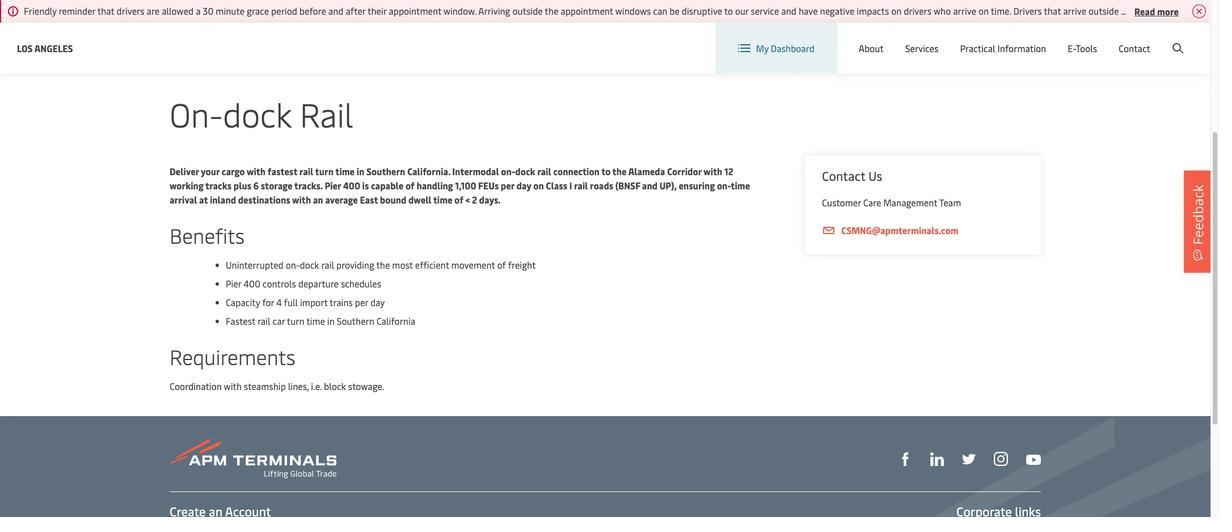 Task type: vqa. For each thing, say whether or not it's contained in the screenshot.
"schedules"
yes



Task type: locate. For each thing, give the bounding box(es) containing it.
you tube link
[[1026, 452, 1041, 466]]

1 horizontal spatial day
[[517, 179, 531, 192]]

0 vertical spatial in
[[357, 165, 364, 178]]

negative
[[820, 5, 855, 17]]

practical information
[[960, 42, 1046, 54]]

0 horizontal spatial outside
[[512, 5, 543, 17]]

and left "have"
[[781, 5, 797, 17]]

0 vertical spatial of
[[406, 179, 415, 192]]

0 horizontal spatial in
[[327, 315, 335, 327]]

switch location button
[[873, 33, 956, 45]]

csmng@apmterminals.com link
[[822, 224, 1024, 238]]

1 horizontal spatial and
[[642, 179, 658, 192]]

per right feus
[[501, 179, 514, 192]]

and
[[328, 5, 344, 17], [781, 5, 797, 17], [642, 179, 658, 192]]

can
[[653, 5, 667, 17]]

0 vertical spatial on-
[[501, 165, 515, 178]]

1 their from the left
[[368, 5, 387, 17]]

in down trains
[[327, 315, 335, 327]]

reminder
[[59, 5, 95, 17]]

2 vertical spatial dock
[[300, 259, 319, 271]]

and inside deliver your cargo with fastest rail turn time in southern california. intermodal on-dock rail connection to the alameda corridor with 12 working tracks plus 6 storage tracks. pier 400 is capable of handling 1,100 feus per day on class i rail roads (bnsf and up), ensuring on-time arrival at inland destinations with an average east bound dwell time of < 2 days.
[[642, 179, 658, 192]]

with up 6
[[247, 165, 266, 178]]

class
[[546, 179, 567, 192]]

1 vertical spatial day
[[370, 296, 385, 309]]

feus
[[478, 179, 499, 192]]

2
[[472, 193, 477, 206]]

of up the dwell
[[406, 179, 415, 192]]

0 horizontal spatial to
[[601, 165, 611, 178]]

turn up tracks.
[[315, 165, 334, 178]]

2 vertical spatial of
[[497, 259, 506, 271]]

customer care management team
[[822, 196, 961, 209]]

per inside deliver your cargo with fastest rail turn time in southern california. intermodal on-dock rail connection to the alameda corridor with 12 working tracks plus 6 storage tracks. pier 400 is capable of handling 1,100 feus per day on class i rail roads (bnsf and up), ensuring on-time arrival at inland destinations with an average east bound dwell time of < 2 days.
[[501, 179, 514, 192]]

their right after
[[368, 5, 387, 17]]

0 vertical spatial 400
[[343, 179, 360, 192]]

to inside deliver your cargo with fastest rail turn time in southern california. intermodal on-dock rail connection to the alameda corridor with 12 working tracks plus 6 storage tracks. pier 400 is capable of handling 1,100 feus per day on class i rail roads (bnsf and up), ensuring on-time arrival at inland destinations with an average east bound dwell time of < 2 days.
[[601, 165, 611, 178]]

0 horizontal spatial drivers
[[117, 5, 144, 17]]

1 vertical spatial contact
[[822, 167, 865, 184]]

0 horizontal spatial their
[[368, 5, 387, 17]]

close alert image
[[1192, 5, 1206, 18]]

2 horizontal spatial the
[[612, 165, 627, 178]]

with
[[247, 165, 266, 178], [704, 165, 722, 178], [292, 193, 311, 206], [224, 380, 242, 393]]

400 left 'is'
[[343, 179, 360, 192]]

of left <
[[454, 193, 464, 206]]

drivers left who
[[904, 5, 932, 17]]

corridor
[[667, 165, 702, 178]]

dock
[[223, 91, 292, 136], [515, 165, 535, 178], [300, 259, 319, 271]]

read
[[1134, 5, 1155, 17]]

0 vertical spatial pier
[[325, 179, 341, 192]]

global menu button
[[967, 22, 1055, 56]]

2 horizontal spatial dock
[[515, 165, 535, 178]]

that right drivers
[[1044, 5, 1061, 17]]

0 vertical spatial turn
[[315, 165, 334, 178]]

0 horizontal spatial arrive
[[953, 5, 976, 17]]

appointment left window.
[[389, 5, 441, 17]]

drivers
[[117, 5, 144, 17], [904, 5, 932, 17]]

0 horizontal spatial on-
[[286, 259, 300, 271]]

the
[[545, 5, 558, 17], [612, 165, 627, 178], [376, 259, 390, 271]]

with left 12
[[704, 165, 722, 178]]

1 horizontal spatial on
[[891, 5, 902, 17]]

have
[[799, 5, 818, 17]]

1 vertical spatial pier
[[226, 277, 241, 290]]

1 horizontal spatial dock
[[300, 259, 319, 271]]

time
[[335, 165, 355, 178], [731, 179, 750, 192], [433, 193, 452, 206], [306, 315, 325, 327]]

on left class
[[533, 179, 544, 192]]

login / create account link
[[1076, 23, 1189, 56]]

1 vertical spatial in
[[327, 315, 335, 327]]

california
[[377, 315, 415, 327]]

minute
[[216, 5, 245, 17]]

0 horizontal spatial appointment
[[389, 5, 441, 17]]

1 vertical spatial dock
[[515, 165, 535, 178]]

uninterrupted on-dock rail providing the most efficient movement of freight
[[226, 259, 536, 271]]

turn
[[315, 165, 334, 178], [287, 315, 304, 327]]

1 horizontal spatial that
[[1044, 5, 1061, 17]]

1 vertical spatial turn
[[287, 315, 304, 327]]

0 horizontal spatial contact
[[822, 167, 865, 184]]

1 horizontal spatial drivers
[[904, 5, 932, 17]]

1 horizontal spatial pier
[[325, 179, 341, 192]]

drivers left are
[[117, 5, 144, 17]]

cargo
[[222, 165, 245, 178]]

1 vertical spatial of
[[454, 193, 464, 206]]

of left "freight"
[[497, 259, 506, 271]]

pier up capacity
[[226, 277, 241, 290]]

more
[[1157, 5, 1179, 17]]

trains
[[330, 296, 353, 309]]

day down schedules
[[370, 296, 385, 309]]

on left time.
[[979, 5, 989, 17]]

0 vertical spatial southern
[[366, 165, 405, 178]]

0 horizontal spatial 400
[[244, 277, 260, 290]]

400 down "uninterrupted"
[[244, 277, 260, 290]]

0 vertical spatial per
[[501, 179, 514, 192]]

1 horizontal spatial the
[[545, 5, 558, 17]]

1 horizontal spatial to
[[724, 5, 733, 17]]

0 horizontal spatial and
[[328, 5, 344, 17]]

pier
[[325, 179, 341, 192], [226, 277, 241, 290]]

to up roads
[[601, 165, 611, 178]]

outside up login
[[1089, 5, 1119, 17]]

0 horizontal spatial on
[[533, 179, 544, 192]]

arrive right who
[[953, 5, 976, 17]]

1 horizontal spatial their
[[1121, 5, 1140, 17]]

twitter image
[[962, 453, 976, 466]]

0 horizontal spatial of
[[406, 179, 415, 192]]

400 inside deliver your cargo with fastest rail turn time in southern california. intermodal on-dock rail connection to the alameda corridor with 12 working tracks plus 6 storage tracks. pier 400 is capable of handling 1,100 feus per day on class i rail roads (bnsf and up), ensuring on-time arrival at inland destinations with an average east bound dwell time of < 2 days.
[[343, 179, 360, 192]]

2 their from the left
[[1121, 5, 1140, 17]]

southern up "capable"
[[366, 165, 405, 178]]

dock inside deliver your cargo with fastest rail turn time in southern california. intermodal on-dock rail connection to the alameda corridor with 12 working tracks plus 6 storage tracks. pier 400 is capable of handling 1,100 feus per day on class i rail roads (bnsf and up), ensuring on-time arrival at inland destinations with an average east bound dwell time of < 2 days.
[[515, 165, 535, 178]]

12
[[724, 165, 733, 178]]

1 horizontal spatial contact
[[1119, 42, 1150, 54]]

be
[[670, 5, 680, 17]]

1 vertical spatial per
[[355, 296, 368, 309]]

schedules
[[341, 277, 381, 290]]

rail
[[299, 165, 313, 178], [537, 165, 551, 178], [574, 179, 588, 192], [321, 259, 334, 271], [258, 315, 270, 327]]

services
[[905, 42, 939, 54]]

day
[[517, 179, 531, 192], [370, 296, 385, 309]]

in up 'is'
[[357, 165, 364, 178]]

pier up average
[[325, 179, 341, 192]]

rail up class
[[537, 165, 551, 178]]

management
[[883, 196, 937, 209]]

their up "login / create account" link
[[1121, 5, 1140, 17]]

arrive up e-
[[1063, 5, 1086, 17]]

with down requirements
[[224, 380, 242, 393]]

1 appointment from the left
[[389, 5, 441, 17]]

window.
[[443, 5, 476, 17]]

who
[[934, 5, 951, 17]]

freight
[[508, 259, 536, 271]]

a
[[196, 5, 201, 17]]

rail up departure
[[321, 259, 334, 271]]

plus
[[234, 179, 251, 192]]

in inside deliver your cargo with fastest rail turn time in southern california. intermodal on-dock rail connection to the alameda corridor with 12 working tracks plus 6 storage tracks. pier 400 is capable of handling 1,100 feus per day on class i rail roads (bnsf and up), ensuring on-time arrival at inland destinations with an average east bound dwell time of < 2 days.
[[357, 165, 364, 178]]

allowed
[[162, 5, 194, 17]]

0 horizontal spatial the
[[376, 259, 390, 271]]

2 horizontal spatial appointment
[[1142, 5, 1195, 17]]

linkedin__x28_alt_x29__3_ link
[[930, 451, 944, 466]]

turn right car
[[287, 315, 304, 327]]

outside
[[512, 5, 543, 17], [1089, 5, 1119, 17]]

i.e.
[[311, 380, 322, 393]]

1 horizontal spatial arrive
[[1063, 5, 1086, 17]]

1 horizontal spatial in
[[357, 165, 364, 178]]

i
[[569, 179, 572, 192]]

capacity
[[226, 296, 260, 309]]

1 horizontal spatial 400
[[343, 179, 360, 192]]

1 vertical spatial the
[[612, 165, 627, 178]]

global
[[992, 33, 1018, 46]]

handling
[[417, 179, 453, 192]]

0 vertical spatial to
[[724, 5, 733, 17]]

2 drivers from the left
[[904, 5, 932, 17]]

on right the impacts
[[891, 5, 902, 17]]

2 appointment from the left
[[561, 5, 613, 17]]

1 vertical spatial to
[[601, 165, 611, 178]]

1 that from the left
[[97, 5, 114, 17]]

days.
[[479, 193, 501, 206]]

1 horizontal spatial turn
[[315, 165, 334, 178]]

uninterrupted
[[226, 259, 284, 271]]

roads
[[590, 179, 613, 192]]

2 horizontal spatial of
[[497, 259, 506, 271]]

0 vertical spatial dock
[[223, 91, 292, 136]]

team
[[939, 196, 961, 209]]

coordination
[[170, 380, 222, 393]]

movement
[[451, 259, 495, 271]]

on-
[[501, 165, 515, 178], [717, 179, 731, 192], [286, 259, 300, 271]]

0 horizontal spatial pier
[[226, 277, 241, 290]]

lines,
[[288, 380, 309, 393]]

appointment up account
[[1142, 5, 1195, 17]]

0 vertical spatial contact
[[1119, 42, 1150, 54]]

2 that from the left
[[1044, 5, 1061, 17]]

global menu
[[992, 33, 1043, 46]]

appointment left the 'windows'
[[561, 5, 613, 17]]

and down alameda
[[642, 179, 658, 192]]

that
[[97, 5, 114, 17], [1044, 5, 1061, 17]]

contact button
[[1119, 23, 1150, 74]]

period
[[271, 5, 297, 17]]

2 vertical spatial the
[[376, 259, 390, 271]]

that right reminder
[[97, 5, 114, 17]]

benefits
[[170, 221, 245, 249]]

angeles
[[34, 42, 73, 54]]

2 outside from the left
[[1089, 5, 1119, 17]]

departure
[[298, 277, 339, 290]]

my
[[756, 42, 769, 54]]

los
[[17, 42, 33, 54]]

1 horizontal spatial outside
[[1089, 5, 1119, 17]]

1 horizontal spatial appointment
[[561, 5, 613, 17]]

appointment
[[389, 5, 441, 17], [561, 5, 613, 17], [1142, 5, 1195, 17]]

day left class
[[517, 179, 531, 192]]

tools
[[1076, 42, 1097, 54]]

and left after
[[328, 5, 344, 17]]

the inside deliver your cargo with fastest rail turn time in southern california. intermodal on-dock rail connection to the alameda corridor with 12 working tracks plus 6 storage tracks. pier 400 is capable of handling 1,100 feus per day on class i rail roads (bnsf and up), ensuring on-time arrival at inland destinations with an average east bound dwell time of < 2 days.
[[612, 165, 627, 178]]

to left our
[[724, 5, 733, 17]]

southern down trains
[[337, 315, 374, 327]]

1 horizontal spatial per
[[501, 179, 514, 192]]

0 horizontal spatial turn
[[287, 315, 304, 327]]

1 vertical spatial on-
[[717, 179, 731, 192]]

0 vertical spatial day
[[517, 179, 531, 192]]

shape link
[[899, 451, 912, 466]]

0 horizontal spatial that
[[97, 5, 114, 17]]

outside right arriving
[[512, 5, 543, 17]]

car
[[273, 315, 285, 327]]

facebook image
[[899, 453, 912, 466]]

per down schedules
[[355, 296, 368, 309]]

on-
[[170, 91, 223, 136]]



Task type: describe. For each thing, give the bounding box(es) containing it.
care
[[863, 196, 881, 209]]

(bnsf
[[615, 179, 640, 192]]

full
[[284, 296, 298, 309]]

2 horizontal spatial and
[[781, 5, 797, 17]]

order services image
[[0, 0, 1211, 50]]

time down import
[[306, 315, 325, 327]]

before
[[299, 5, 326, 17]]

linkedin image
[[930, 453, 944, 466]]

arrival
[[170, 193, 197, 206]]

switch location
[[891, 33, 956, 45]]

read more
[[1134, 5, 1179, 17]]

los angeles
[[17, 42, 73, 54]]

stowage.
[[348, 380, 384, 393]]

storage
[[261, 179, 293, 192]]

deliver
[[170, 165, 199, 178]]

an
[[313, 193, 323, 206]]

on inside deliver your cargo with fastest rail turn time in southern california. intermodal on-dock rail connection to the alameda corridor with 12 working tracks plus 6 storage tracks. pier 400 is capable of handling 1,100 feus per day on class i rail roads (bnsf and up), ensuring on-time arrival at inland destinations with an average east bound dwell time of < 2 days.
[[533, 179, 544, 192]]

fastest
[[268, 165, 297, 178]]

1,100
[[455, 179, 476, 192]]

block
[[324, 380, 346, 393]]

e-tools button
[[1068, 23, 1097, 74]]

customer
[[822, 196, 861, 209]]

login / create account
[[1097, 33, 1189, 46]]

destinations
[[238, 193, 290, 206]]

deliver your cargo with fastest rail turn time in southern california. intermodal on-dock rail connection to the alameda corridor with 12 working tracks plus 6 storage tracks. pier 400 is capable of handling 1,100 feus per day on class i rail roads (bnsf and up), ensuring on-time arrival at inland destinations with an average east bound dwell time of < 2 days.
[[170, 165, 750, 206]]

tracks.
[[294, 179, 323, 192]]

efficient
[[415, 259, 449, 271]]

login
[[1097, 33, 1119, 46]]

disruptive
[[682, 5, 722, 17]]

rail up tracks.
[[299, 165, 313, 178]]

1 horizontal spatial on-
[[501, 165, 515, 178]]

<
[[466, 193, 470, 206]]

day inside deliver your cargo with fastest rail turn time in southern california. intermodal on-dock rail connection to the alameda corridor with 12 working tracks plus 6 storage tracks. pier 400 is capable of handling 1,100 feus per day on class i rail roads (bnsf and up), ensuring on-time arrival at inland destinations with an average east bound dwell time of < 2 days.
[[517, 179, 531, 192]]

capable
[[371, 179, 404, 192]]

3 appointment from the left
[[1142, 5, 1195, 17]]

pier 400 controls departure schedules
[[226, 277, 381, 290]]

my dashboard
[[756, 42, 815, 54]]

services button
[[905, 23, 939, 74]]

with down tracks.
[[292, 193, 311, 206]]

0 horizontal spatial day
[[370, 296, 385, 309]]

import
[[300, 296, 328, 309]]

contact for contact
[[1119, 42, 1150, 54]]

1 drivers from the left
[[117, 5, 144, 17]]

contact us
[[822, 167, 882, 184]]

providing
[[336, 259, 374, 271]]

about button
[[859, 23, 884, 74]]

time down 12
[[731, 179, 750, 192]]

southern inside deliver your cargo with fastest rail turn time in southern california. intermodal on-dock rail connection to the alameda corridor with 12 working tracks plus 6 storage tracks. pier 400 is capable of handling 1,100 feus per day on class i rail roads (bnsf and up), ensuring on-time arrival at inland destinations with an average east bound dwell time of < 2 days.
[[366, 165, 405, 178]]

1 arrive from the left
[[953, 5, 976, 17]]

impacts
[[857, 5, 889, 17]]

is
[[362, 179, 369, 192]]

up),
[[660, 179, 677, 192]]

steamship
[[244, 380, 286, 393]]

average
[[325, 193, 358, 206]]

6
[[253, 179, 259, 192]]

pier inside deliver your cargo with fastest rail turn time in southern california. intermodal on-dock rail connection to the alameda corridor with 12 working tracks plus 6 storage tracks. pier 400 is capable of handling 1,100 feus per day on class i rail roads (bnsf and up), ensuring on-time arrival at inland destinations with an average east bound dwell time of < 2 days.
[[325, 179, 341, 192]]

our
[[735, 5, 749, 17]]

controls
[[263, 277, 296, 290]]

30
[[203, 5, 214, 17]]

coordination with steamship lines, i.e. block stowage.
[[170, 380, 384, 393]]

instagram image
[[994, 452, 1008, 467]]

contact for contact us
[[822, 167, 865, 184]]

time.
[[991, 5, 1011, 17]]

csmng@apmterminals.com
[[841, 224, 958, 237]]

menu
[[1020, 33, 1043, 46]]

friendly
[[24, 5, 57, 17]]

1 vertical spatial southern
[[337, 315, 374, 327]]

feedback
[[1188, 185, 1207, 245]]

apmt footer logo image
[[170, 439, 336, 479]]

practical
[[960, 42, 995, 54]]

time down handling on the left top
[[433, 193, 452, 206]]

connection
[[553, 165, 600, 178]]

0 horizontal spatial per
[[355, 296, 368, 309]]

1 outside from the left
[[512, 5, 543, 17]]

us
[[868, 167, 882, 184]]

windo
[[1197, 5, 1219, 17]]

0 horizontal spatial dock
[[223, 91, 292, 136]]

1 horizontal spatial of
[[454, 193, 464, 206]]

2 arrive from the left
[[1063, 5, 1086, 17]]

are
[[147, 5, 160, 17]]

your
[[201, 165, 220, 178]]

2 horizontal spatial on
[[979, 5, 989, 17]]

time up average
[[335, 165, 355, 178]]

youtube image
[[1026, 455, 1041, 465]]

1 vertical spatial 400
[[244, 277, 260, 290]]

windows
[[615, 5, 651, 17]]

rail right the i
[[574, 179, 588, 192]]

information
[[998, 42, 1046, 54]]

e-tools
[[1068, 42, 1097, 54]]

switch
[[891, 33, 918, 45]]

working
[[170, 179, 204, 192]]

rail left car
[[258, 315, 270, 327]]

on-dock rail
[[170, 91, 353, 136]]

0 vertical spatial the
[[545, 5, 558, 17]]

turn inside deliver your cargo with fastest rail turn time in southern california. intermodal on-dock rail connection to the alameda corridor with 12 working tracks plus 6 storage tracks. pier 400 is capable of handling 1,100 feus per day on class i rail roads (bnsf and up), ensuring on-time arrival at inland destinations with an average east bound dwell time of < 2 days.
[[315, 165, 334, 178]]

practical information button
[[960, 23, 1046, 74]]

my dashboard button
[[738, 23, 815, 74]]

tracks
[[205, 179, 232, 192]]

for
[[262, 296, 274, 309]]

bound
[[380, 193, 406, 206]]

4
[[276, 296, 282, 309]]

2 vertical spatial on-
[[286, 259, 300, 271]]

dwell
[[408, 193, 431, 206]]

most
[[392, 259, 413, 271]]

2 horizontal spatial on-
[[717, 179, 731, 192]]

/
[[1121, 33, 1125, 46]]



